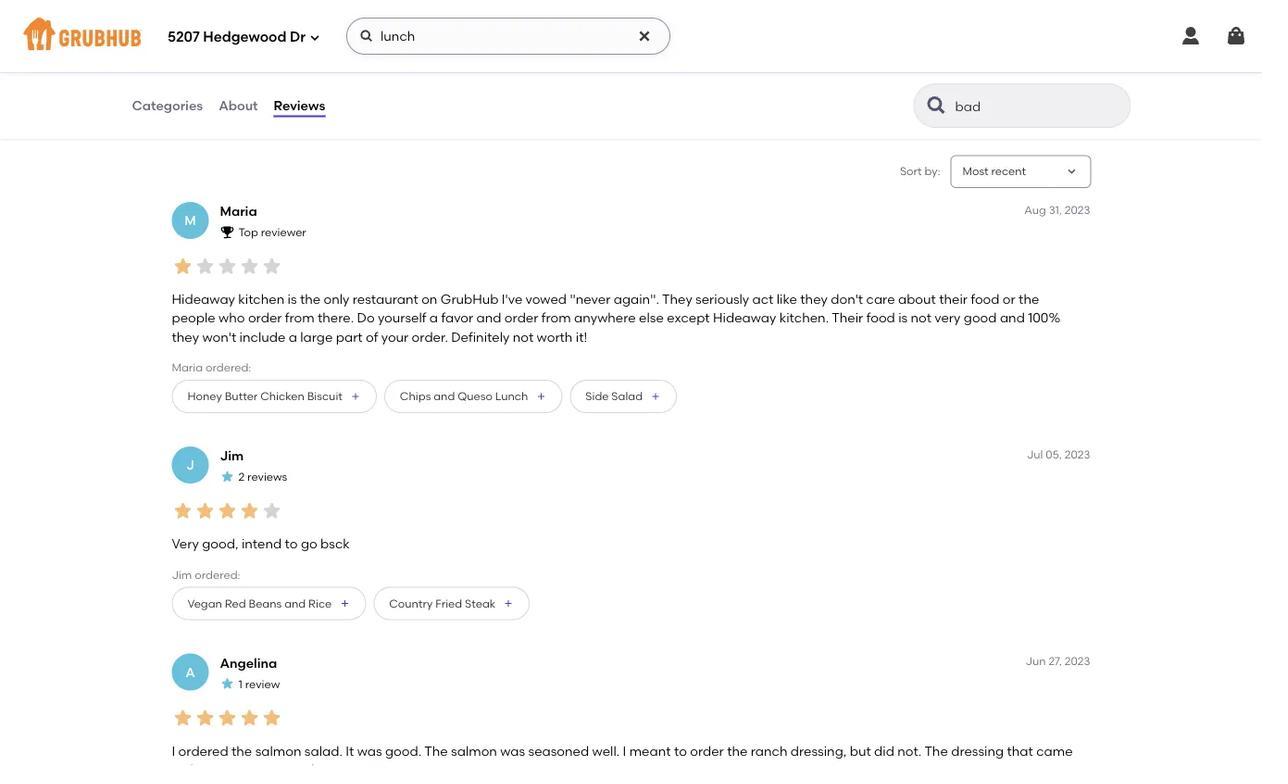 Task type: describe. For each thing, give the bounding box(es) containing it.
0 horizontal spatial good.
[[281, 762, 318, 766]]

100%
[[1028, 310, 1061, 326]]

don't
[[831, 291, 863, 307]]

213
[[183, 19, 202, 35]]

1 salmon from the left
[[255, 743, 301, 759]]

jun
[[1026, 654, 1046, 668]]

order inside i ordered the salmon salad. it was good. the salmon was seasoned well. i meant to order the ranch dressing, but did not. the dressing that came with it was pretty good.
[[690, 743, 724, 759]]

1 vertical spatial hideaway
[[713, 310, 777, 326]]

1 review
[[239, 677, 280, 691]]

country fried steak
[[389, 597, 496, 610]]

1 from from the left
[[285, 310, 315, 326]]

hideaway kitchen is the only restaurant on grubhub i've vowed "never again". they seriously act like they don't care about their food or the people who order from there. do yourself a favor and order from anywhere else except hideaway kitchen. their food is not very good and 100% they won't include a large part of your order. definitely not worth it!
[[172, 291, 1061, 345]]

angelina
[[220, 655, 277, 671]]

i ordered the salmon salad. it was good. the salmon was seasoned well. i meant to order the ranch dressing, but did not. the dressing that came with it was pretty good.
[[172, 743, 1073, 766]]

jul
[[1027, 447, 1043, 461]]

hedgewood
[[203, 29, 287, 46]]

pretty
[[240, 762, 278, 766]]

plus icon image for country fried steak
[[503, 598, 514, 609]]

maria ordered:
[[172, 361, 251, 374]]

2 2023 from the top
[[1065, 447, 1091, 461]]

recent
[[991, 165, 1026, 178]]

27,
[[1049, 654, 1062, 668]]

jim for jim
[[220, 448, 244, 464]]

but
[[850, 743, 871, 759]]

vowed
[[526, 291, 567, 307]]

2 from from the left
[[542, 310, 571, 326]]

who
[[219, 310, 245, 326]]

that
[[1007, 743, 1034, 759]]

reviews button
[[273, 72, 326, 139]]

honey
[[188, 390, 222, 403]]

1 horizontal spatial svg image
[[637, 29, 652, 44]]

0 vertical spatial food
[[216, 73, 241, 86]]

1 horizontal spatial good.
[[385, 743, 422, 759]]

kitchen
[[238, 291, 285, 307]]

search icon image
[[926, 94, 948, 117]]

maria for maria
[[220, 203, 257, 219]]

go
[[301, 536, 317, 552]]

0 horizontal spatial is
[[288, 291, 297, 307]]

else
[[639, 310, 664, 326]]

large
[[300, 329, 333, 345]]

"never
[[570, 291, 611, 307]]

again".
[[614, 291, 659, 307]]

chips
[[400, 390, 431, 403]]

sort by:
[[900, 165, 941, 178]]

maria for maria ordered:
[[172, 361, 203, 374]]

m
[[185, 212, 196, 228]]

about button
[[218, 72, 259, 139]]

butter
[[225, 390, 258, 403]]

the right or
[[1019, 291, 1040, 307]]

2 horizontal spatial svg image
[[1225, 25, 1248, 47]]

order up include
[[248, 310, 282, 326]]

0 vertical spatial a
[[430, 310, 438, 326]]

1 vertical spatial is
[[899, 310, 908, 326]]

include
[[240, 329, 286, 345]]

j
[[186, 457, 194, 473]]

31,
[[1049, 203, 1062, 216]]

Sort by: field
[[963, 164, 1026, 180]]

2 horizontal spatial food
[[971, 291, 1000, 307]]

time
[[289, 73, 314, 86]]

plus icon image for honey butter chicken biscuit
[[350, 391, 361, 402]]

0 horizontal spatial svg image
[[309, 32, 321, 43]]

i've
[[502, 291, 523, 307]]

side salad button
[[570, 380, 677, 413]]

won't
[[202, 329, 236, 345]]

1 vertical spatial they
[[172, 329, 199, 345]]

side salad
[[586, 390, 643, 403]]

of
[[366, 329, 378, 345]]

salad
[[612, 390, 643, 403]]

good food
[[183, 73, 241, 86]]

worth
[[537, 329, 573, 345]]

their
[[939, 291, 968, 307]]

chicken
[[260, 390, 305, 403]]

reviewer
[[261, 226, 306, 239]]

order inside 88 correct order
[[358, 92, 387, 105]]

like
[[777, 291, 798, 307]]

order.
[[412, 329, 448, 345]]

0 vertical spatial hideaway
[[172, 291, 235, 307]]

to inside i ordered the salmon salad. it was good. the salmon was seasoned well. i meant to order the ranch dressing, but did not. the dressing that came with it was pretty good.
[[674, 743, 687, 759]]

1
[[239, 677, 243, 691]]

delivery
[[271, 92, 312, 105]]

0 horizontal spatial to
[[285, 536, 298, 552]]

2
[[239, 470, 245, 484]]

bsck
[[321, 536, 350, 552]]

plus icon image for vegan red beans and rice
[[339, 598, 350, 609]]

honey butter chicken biscuit
[[188, 390, 343, 403]]

ratings
[[205, 19, 249, 35]]

Search Hideaway Kitchen & Bar search field
[[954, 97, 1095, 115]]

correct
[[358, 73, 400, 86]]

most
[[963, 165, 989, 178]]

beans
[[249, 597, 282, 610]]

1 horizontal spatial was
[[357, 743, 382, 759]]

on time delivery
[[271, 73, 314, 105]]

main navigation navigation
[[0, 0, 1263, 72]]

categories
[[132, 98, 203, 113]]

top reviewer
[[239, 226, 306, 239]]

1 i from the left
[[172, 743, 175, 759]]

2 horizontal spatial was
[[500, 743, 525, 759]]

categories button
[[131, 72, 204, 139]]

act
[[753, 291, 774, 307]]

jim for jim ordered:
[[172, 568, 192, 581]]

kitchen.
[[780, 310, 829, 326]]

salad.
[[305, 743, 343, 759]]

very good, intend to go bsck
[[172, 536, 350, 552]]

about
[[219, 98, 258, 113]]

it
[[346, 743, 354, 759]]

part
[[336, 329, 363, 345]]

steak
[[465, 597, 496, 610]]

2023 for the
[[1065, 203, 1091, 216]]

their
[[832, 310, 864, 326]]



Task type: vqa. For each thing, say whether or not it's contained in the screenshot.
the seasoned
yes



Task type: locate. For each thing, give the bounding box(es) containing it.
star icon image
[[172, 255, 194, 278], [194, 255, 216, 278], [216, 255, 239, 278], [239, 255, 261, 278], [261, 255, 283, 278], [220, 469, 235, 484], [172, 500, 194, 522], [194, 500, 216, 522], [216, 500, 239, 522], [239, 500, 261, 522], [261, 500, 283, 522], [220, 676, 235, 691], [172, 707, 194, 729], [194, 707, 216, 729], [216, 707, 239, 729], [239, 707, 261, 729], [261, 707, 283, 729]]

0 vertical spatial they
[[801, 291, 828, 307]]

to right meant
[[674, 743, 687, 759]]

1 horizontal spatial food
[[867, 310, 896, 326]]

they up kitchen.
[[801, 291, 828, 307]]

213 ratings
[[183, 19, 249, 35]]

vegan red beans and rice button
[[172, 587, 366, 620]]

i right well.
[[623, 743, 626, 759]]

with
[[172, 762, 198, 766]]

from up worth
[[542, 310, 571, 326]]

0 vertical spatial not
[[911, 310, 932, 326]]

plus icon image inside the vegan red beans and rice button
[[339, 598, 350, 609]]

0 horizontal spatial the
[[424, 743, 448, 759]]

food down care
[[867, 310, 896, 326]]

food up good
[[971, 291, 1000, 307]]

aug
[[1025, 203, 1046, 216]]

order right meant
[[690, 743, 724, 759]]

i up with
[[172, 743, 175, 759]]

1 2023 from the top
[[1065, 203, 1091, 216]]

your
[[381, 329, 409, 345]]

except
[[667, 310, 710, 326]]

plus icon image for side salad
[[650, 391, 661, 402]]

well.
[[592, 743, 620, 759]]

jun 27, 2023
[[1026, 654, 1091, 668]]

the left ranch
[[727, 743, 748, 759]]

1 vertical spatial to
[[674, 743, 687, 759]]

1 horizontal spatial is
[[899, 310, 908, 326]]

order
[[358, 92, 387, 105], [248, 310, 282, 326], [505, 310, 539, 326], [690, 743, 724, 759]]

aug 31, 2023
[[1025, 203, 1091, 216]]

1 the from the left
[[424, 743, 448, 759]]

2023 for the
[[1065, 654, 1091, 668]]

not.
[[898, 743, 922, 759]]

from up large
[[285, 310, 315, 326]]

1 vertical spatial maria
[[172, 361, 203, 374]]

restaurant
[[353, 291, 418, 307]]

fried
[[436, 597, 462, 610]]

0 horizontal spatial svg image
[[359, 29, 374, 44]]

2 salmon from the left
[[451, 743, 497, 759]]

a up order.
[[430, 310, 438, 326]]

plus icon image right salad
[[650, 391, 661, 402]]

chips and queso lunch button
[[384, 380, 563, 413]]

ordered
[[178, 743, 229, 759]]

came
[[1037, 743, 1073, 759]]

the
[[300, 291, 321, 307], [1019, 291, 1040, 307], [232, 743, 252, 759], [727, 743, 748, 759]]

it!
[[576, 329, 587, 345]]

dr
[[290, 29, 306, 46]]

very
[[935, 310, 961, 326]]

dressing,
[[791, 743, 847, 759]]

good. down "salad."
[[281, 762, 318, 766]]

plus icon image for chips and queso lunch
[[536, 391, 547, 402]]

salmon up pretty
[[255, 743, 301, 759]]

1 vertical spatial food
[[971, 291, 1000, 307]]

maria
[[220, 203, 257, 219], [172, 361, 203, 374]]

0 horizontal spatial i
[[172, 743, 175, 759]]

country fried steak button
[[374, 587, 530, 620]]

1 horizontal spatial the
[[925, 743, 948, 759]]

and left rice
[[284, 597, 306, 610]]

good
[[964, 310, 997, 326]]

0 horizontal spatial not
[[513, 329, 534, 345]]

good,
[[202, 536, 239, 552]]

ordered: for kitchen
[[206, 361, 251, 374]]

honey butter chicken biscuit button
[[172, 380, 377, 413]]

trophy icon image
[[220, 224, 235, 239]]

ordered:
[[206, 361, 251, 374], [195, 568, 240, 581]]

1 horizontal spatial to
[[674, 743, 687, 759]]

the left the only
[[300, 291, 321, 307]]

not left worth
[[513, 329, 534, 345]]

plus icon image
[[350, 391, 361, 402], [536, 391, 547, 402], [650, 391, 661, 402], [339, 598, 350, 609], [503, 598, 514, 609]]

0 vertical spatial is
[[288, 291, 297, 307]]

reviews
[[247, 470, 287, 484]]

anywhere
[[574, 310, 636, 326]]

country
[[389, 597, 433, 610]]

they
[[662, 291, 693, 307]]

0 horizontal spatial from
[[285, 310, 315, 326]]

1 horizontal spatial not
[[911, 310, 932, 326]]

on
[[271, 73, 287, 86]]

2 i from the left
[[623, 743, 626, 759]]

a
[[430, 310, 438, 326], [289, 329, 297, 345]]

lunch
[[495, 390, 528, 403]]

only
[[324, 291, 350, 307]]

plus icon image inside chips and queso lunch button
[[536, 391, 547, 402]]

0 horizontal spatial maria
[[172, 361, 203, 374]]

0 horizontal spatial was
[[212, 762, 237, 766]]

1 horizontal spatial they
[[801, 291, 828, 307]]

caret down icon image
[[1065, 164, 1080, 179]]

people
[[172, 310, 216, 326]]

svg image
[[1180, 25, 1202, 47], [359, 29, 374, 44]]

1 vertical spatial good.
[[281, 762, 318, 766]]

2 vertical spatial 2023
[[1065, 654, 1091, 668]]

2023 right 31,
[[1065, 203, 1091, 216]]

1 horizontal spatial hideaway
[[713, 310, 777, 326]]

very
[[172, 536, 199, 552]]

order down correct
[[358, 92, 387, 105]]

1 vertical spatial jim
[[172, 568, 192, 581]]

they
[[801, 291, 828, 307], [172, 329, 199, 345]]

0 horizontal spatial hideaway
[[172, 291, 235, 307]]

3 2023 from the top
[[1065, 654, 1091, 668]]

plus icon image right rice
[[339, 598, 350, 609]]

seasoned
[[528, 743, 589, 759]]

1 vertical spatial ordered:
[[195, 568, 240, 581]]

and
[[477, 310, 502, 326], [1000, 310, 1025, 326], [434, 390, 455, 403], [284, 597, 306, 610]]

and inside button
[[434, 390, 455, 403]]

and down or
[[1000, 310, 1025, 326]]

to left go
[[285, 536, 298, 552]]

1 horizontal spatial maria
[[220, 203, 257, 219]]

2023 right 05,
[[1065, 447, 1091, 461]]

jim down "very" on the bottom of the page
[[172, 568, 192, 581]]

there.
[[318, 310, 354, 326]]

0 vertical spatial to
[[285, 536, 298, 552]]

reviews
[[274, 98, 325, 113]]

1 horizontal spatial salmon
[[451, 743, 497, 759]]

2 vertical spatial food
[[867, 310, 896, 326]]

jim ordered:
[[172, 568, 240, 581]]

was left seasoned
[[500, 743, 525, 759]]

0 horizontal spatial a
[[289, 329, 297, 345]]

food up about
[[216, 73, 241, 86]]

1 vertical spatial 2023
[[1065, 447, 1091, 461]]

the up pretty
[[232, 743, 252, 759]]

seriously
[[696, 291, 750, 307]]

svg image
[[1225, 25, 1248, 47], [637, 29, 652, 44], [309, 32, 321, 43]]

was right it
[[357, 743, 382, 759]]

0 horizontal spatial salmon
[[255, 743, 301, 759]]

0 horizontal spatial food
[[216, 73, 241, 86]]

hideaway up people
[[172, 291, 235, 307]]

1 horizontal spatial a
[[430, 310, 438, 326]]

plus icon image inside honey butter chicken biscuit button
[[350, 391, 361, 402]]

order down i've
[[505, 310, 539, 326]]

maria up honey
[[172, 361, 203, 374]]

5207
[[168, 29, 200, 46]]

about
[[898, 291, 936, 307]]

1 vertical spatial not
[[513, 329, 534, 345]]

is right kitchen
[[288, 291, 297, 307]]

on
[[422, 291, 438, 307]]

0 vertical spatial good.
[[385, 743, 422, 759]]

jim up 2
[[220, 448, 244, 464]]

food
[[216, 73, 241, 86], [971, 291, 1000, 307], [867, 310, 896, 326]]

hideaway
[[172, 291, 235, 307], [713, 310, 777, 326]]

0 vertical spatial 2023
[[1065, 203, 1091, 216]]

the
[[424, 743, 448, 759], [925, 743, 948, 759]]

top
[[239, 226, 258, 239]]

ordered: up butter
[[206, 361, 251, 374]]

was right 'it'
[[212, 762, 237, 766]]

the right not.
[[925, 743, 948, 759]]

a left large
[[289, 329, 297, 345]]

1 horizontal spatial svg image
[[1180, 25, 1202, 47]]

1 horizontal spatial i
[[623, 743, 626, 759]]

0 vertical spatial ordered:
[[206, 361, 251, 374]]

2 the from the left
[[925, 743, 948, 759]]

1 vertical spatial a
[[289, 329, 297, 345]]

0 horizontal spatial jim
[[172, 568, 192, 581]]

2023 right 27,
[[1065, 654, 1091, 668]]

the right it
[[424, 743, 448, 759]]

meant
[[630, 743, 671, 759]]

0 vertical spatial maria
[[220, 203, 257, 219]]

was
[[357, 743, 382, 759], [500, 743, 525, 759], [212, 762, 237, 766]]

good. right it
[[385, 743, 422, 759]]

maria up top
[[220, 203, 257, 219]]

salmon left seasoned
[[451, 743, 497, 759]]

ranch
[[751, 743, 788, 759]]

plus icon image right 'biscuit'
[[350, 391, 361, 402]]

good.
[[385, 743, 422, 759], [281, 762, 318, 766]]

is
[[288, 291, 297, 307], [899, 310, 908, 326]]

hideaway down act on the top
[[713, 310, 777, 326]]

vegan
[[188, 597, 222, 610]]

queso
[[458, 390, 493, 403]]

review
[[245, 677, 280, 691]]

0 vertical spatial jim
[[220, 448, 244, 464]]

and inside button
[[284, 597, 306, 610]]

jim
[[220, 448, 244, 464], [172, 568, 192, 581]]

1 horizontal spatial from
[[542, 310, 571, 326]]

ordered: down good,
[[195, 568, 240, 581]]

plus icon image right lunch
[[536, 391, 547, 402]]

1 horizontal spatial jim
[[220, 448, 244, 464]]

is down about
[[899, 310, 908, 326]]

plus icon image right steak
[[503, 598, 514, 609]]

and right chips
[[434, 390, 455, 403]]

ordered: for good,
[[195, 568, 240, 581]]

salmon
[[255, 743, 301, 759], [451, 743, 497, 759]]

jul 05, 2023
[[1027, 447, 1091, 461]]

2 reviews
[[239, 470, 287, 484]]

from
[[285, 310, 315, 326], [542, 310, 571, 326]]

vegan red beans and rice
[[188, 597, 332, 610]]

plus icon image inside side salad button
[[650, 391, 661, 402]]

and up definitely
[[477, 310, 502, 326]]

to
[[285, 536, 298, 552], [674, 743, 687, 759]]

they down people
[[172, 329, 199, 345]]

did
[[874, 743, 895, 759]]

plus icon image inside "country fried steak" button
[[503, 598, 514, 609]]

not down about
[[911, 310, 932, 326]]

definitely
[[451, 329, 510, 345]]

Search for food, convenience, alcohol... search field
[[346, 18, 671, 55]]

0 horizontal spatial they
[[172, 329, 199, 345]]

rice
[[309, 597, 332, 610]]

do
[[357, 310, 375, 326]]



